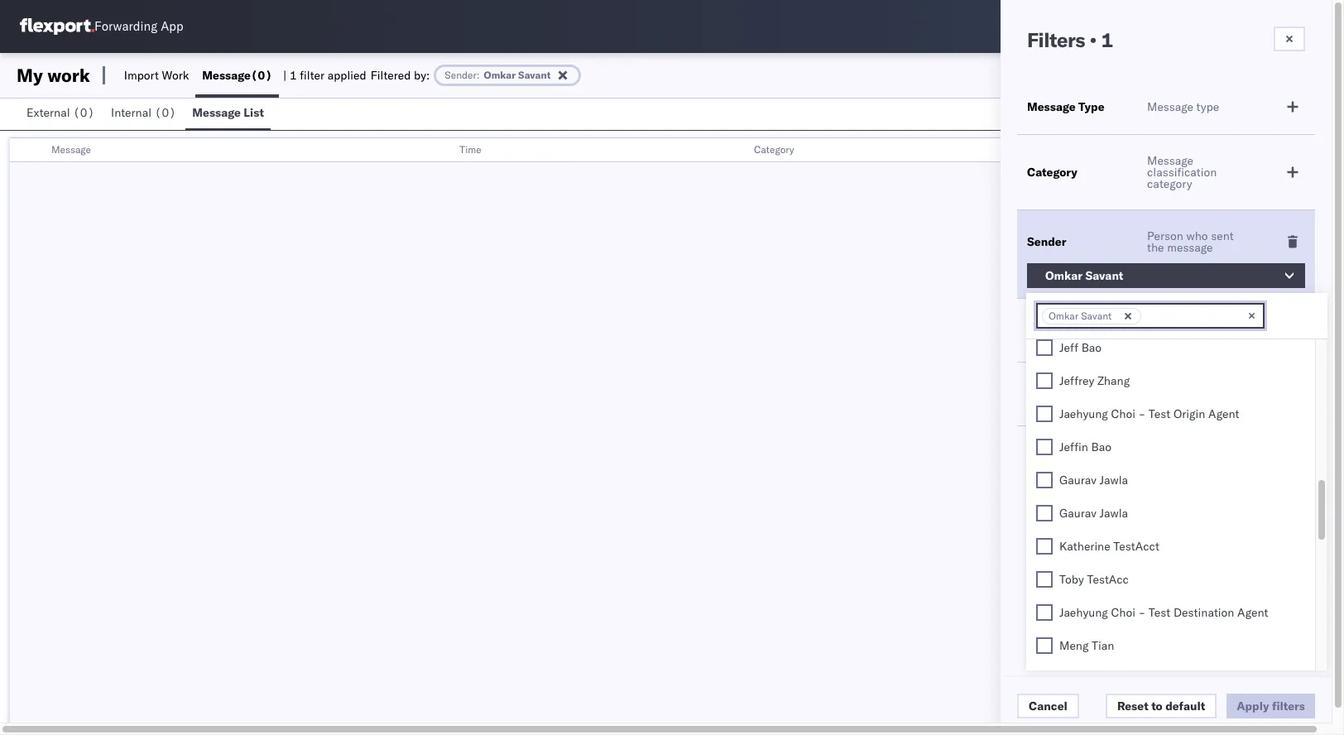 Task type: describe. For each thing, give the bounding box(es) containing it.
1 vertical spatial category
[[1028, 165, 1078, 180]]

2 vertical spatial savant
[[1082, 310, 1112, 322]]

by
[[1187, 317, 1200, 332]]

search by shipment id
[[1148, 317, 1211, 344]]

app
[[161, 19, 184, 34]]

list
[[244, 105, 264, 120]]

message for message type
[[1148, 99, 1194, 114]]

savant inside button
[[1086, 268, 1124, 283]]

work for related
[[1086, 143, 1107, 156]]

message for message
[[51, 143, 91, 156]]

shipment
[[1028, 323, 1081, 338]]

by:
[[414, 68, 430, 83]]

internal
[[111, 105, 152, 120]]

my work
[[17, 64, 90, 87]]

reset
[[1118, 699, 1149, 714]]

person who sent the message
[[1148, 229, 1234, 255]]

internal (0)
[[111, 105, 176, 120]]

reset to default button
[[1106, 694, 1217, 719]]

shipment
[[1148, 329, 1197, 344]]

work for my
[[47, 64, 90, 87]]

- for destination
[[1139, 605, 1146, 620]]

meng tian
[[1060, 638, 1115, 653]]

1 vertical spatial 1
[[290, 68, 297, 83]]

jaehyung for jaehyung choi - test origin agent
[[1060, 407, 1109, 421]]

category
[[1148, 176, 1193, 191]]

date
[[1148, 392, 1171, 407]]

os button
[[1287, 7, 1325, 46]]

external (0)
[[26, 105, 95, 120]]

bao for jeffin bao
[[1092, 440, 1112, 455]]

import work
[[124, 68, 189, 83]]

omkar inside button
[[1046, 268, 1083, 283]]

import
[[124, 68, 159, 83]]

0 vertical spatial 1
[[1102, 27, 1114, 52]]

resize handle column header for message
[[432, 138, 452, 163]]

created
[[1197, 381, 1237, 396]]

forwarding
[[94, 19, 158, 34]]

testacct
[[1114, 539, 1160, 554]]

filtered
[[371, 68, 411, 83]]

(0) for external (0)
[[73, 105, 95, 120]]

choi for origin
[[1112, 407, 1136, 421]]

sent
[[1212, 229, 1234, 243]]

message list
[[192, 105, 264, 120]]

forwarding app
[[94, 19, 184, 34]]

message classification category
[[1148, 153, 1218, 191]]

type
[[1079, 99, 1105, 114]]

jeffin
[[1060, 440, 1089, 455]]

item/shipment
[[1110, 143, 1178, 156]]

test for origin
[[1149, 407, 1171, 421]]

origin
[[1174, 407, 1206, 421]]

1 vertical spatial omkar savant
[[1049, 310, 1112, 322]]

katherine
[[1060, 539, 1111, 554]]

2 gaurav from the top
[[1060, 506, 1097, 521]]

jaehyung choi - test destination agent
[[1060, 605, 1269, 620]]

(0) for message (0)
[[251, 68, 272, 83]]

sender for sender : omkar savant
[[445, 69, 477, 81]]

created
[[1028, 387, 1072, 402]]

flexport. image
[[20, 18, 94, 35]]

message created date
[[1148, 381, 1237, 407]]

agent for jaehyung choi - test origin agent
[[1209, 407, 1240, 421]]

(0) for internal (0)
[[155, 105, 176, 120]]

to
[[1152, 699, 1163, 714]]

resize handle column header for category
[[1020, 138, 1040, 163]]

tian
[[1092, 638, 1115, 653]]

message for message list
[[192, 105, 241, 120]]

message type
[[1148, 99, 1220, 114]]

os
[[1298, 20, 1314, 32]]

time
[[460, 143, 482, 156]]

related work item/shipment
[[1049, 143, 1178, 156]]

testacc
[[1088, 572, 1129, 587]]

search
[[1148, 317, 1184, 332]]

message for message created date
[[1148, 381, 1194, 396]]

message (0)
[[202, 68, 272, 83]]

|
[[283, 68, 287, 83]]

test for destination
[[1149, 605, 1171, 620]]

internal (0) button
[[104, 98, 186, 130]]



Task type: vqa. For each thing, say whether or not it's contained in the screenshot.
"205"
no



Task type: locate. For each thing, give the bounding box(es) containing it.
my
[[17, 64, 43, 87]]

test
[[1149, 407, 1171, 421], [1149, 605, 1171, 620]]

gaurav jawla up katherine
[[1060, 506, 1129, 521]]

jeffrey
[[1060, 373, 1095, 388]]

work right related in the top of the page
[[1086, 143, 1107, 156]]

katherine testacct
[[1060, 539, 1160, 554]]

(0) right internal
[[155, 105, 176, 120]]

jeff bao
[[1060, 340, 1102, 355]]

2 resize handle column header from the left
[[726, 138, 746, 163]]

zhang
[[1098, 373, 1130, 388]]

work
[[47, 64, 90, 87], [1086, 143, 1107, 156]]

1 horizontal spatial sender
[[1028, 234, 1067, 249]]

gaurav jawla down jeffin bao
[[1060, 473, 1129, 488]]

- left the destination
[[1139, 605, 1146, 620]]

agent for jaehyung choi - test destination agent
[[1238, 605, 1269, 620]]

message type
[[1028, 99, 1105, 114]]

1 horizontal spatial (0)
[[155, 105, 176, 120]]

1 vertical spatial bao
[[1092, 440, 1112, 455]]

agent
[[1209, 407, 1240, 421], [1238, 605, 1269, 620]]

3 resize handle column header from the left
[[1020, 138, 1040, 163]]

id
[[1200, 329, 1211, 344]]

omkar savant button
[[1028, 263, 1306, 288]]

type
[[1197, 99, 1220, 114]]

external
[[26, 105, 70, 120]]

1 resize handle column header from the left
[[432, 138, 452, 163]]

1 vertical spatial -
[[1139, 605, 1146, 620]]

1
[[1102, 27, 1114, 52], [290, 68, 297, 83]]

0 horizontal spatial (0)
[[73, 105, 95, 120]]

jeffrey zhang
[[1060, 373, 1130, 388]]

:
[[477, 69, 480, 81]]

0 vertical spatial test
[[1149, 407, 1171, 421]]

meng
[[1060, 638, 1089, 653]]

jaehyung up meng tian
[[1060, 605, 1109, 620]]

0 horizontal spatial 1
[[290, 68, 297, 83]]

0 horizontal spatial work
[[47, 64, 90, 87]]

2 jaehyung from the top
[[1060, 605, 1109, 620]]

message
[[202, 68, 251, 83], [1028, 99, 1076, 114], [1148, 99, 1194, 114], [192, 105, 241, 120], [51, 143, 91, 156], [1148, 153, 1194, 168], [1148, 381, 1194, 396]]

resize handle column header for related work item/shipment
[[1315, 138, 1335, 163]]

1 vertical spatial gaurav
[[1060, 506, 1097, 521]]

- for origin
[[1139, 407, 1146, 421]]

who
[[1187, 229, 1209, 243]]

created date
[[1028, 387, 1101, 402]]

| 1 filter applied filtered by:
[[283, 68, 430, 83]]

None checkbox
[[1037, 373, 1053, 389], [1037, 406, 1053, 422], [1037, 439, 1053, 455], [1037, 472, 1053, 489], [1037, 538, 1053, 555], [1037, 373, 1053, 389], [1037, 406, 1053, 422], [1037, 439, 1053, 455], [1037, 472, 1053, 489], [1037, 538, 1053, 555]]

None checkbox
[[1037, 339, 1053, 356], [1037, 505, 1053, 522], [1037, 571, 1053, 588], [1037, 604, 1053, 621], [1037, 638, 1053, 654], [1037, 339, 1053, 356], [1037, 505, 1053, 522], [1037, 571, 1053, 588], [1037, 604, 1053, 621], [1037, 638, 1053, 654]]

1 vertical spatial sender
[[1028, 234, 1067, 249]]

1 vertical spatial gaurav jawla
[[1060, 506, 1129, 521]]

1 gaurav jawla from the top
[[1060, 473, 1129, 488]]

•
[[1090, 27, 1097, 52]]

import work button
[[117, 53, 196, 98]]

test left origin
[[1149, 407, 1171, 421]]

choi
[[1112, 407, 1136, 421], [1112, 605, 1136, 620]]

1 right '•'
[[1102, 27, 1114, 52]]

jeff
[[1060, 340, 1079, 355]]

message inside message created date
[[1148, 381, 1194, 396]]

message
[[1168, 240, 1214, 255]]

resize handle column header
[[432, 138, 452, 163], [726, 138, 746, 163], [1020, 138, 1040, 163], [1315, 138, 1335, 163]]

(0) left |
[[251, 68, 272, 83]]

0 vertical spatial omkar
[[484, 69, 516, 81]]

reset to default
[[1118, 699, 1206, 714]]

2 test from the top
[[1149, 605, 1171, 620]]

0 vertical spatial work
[[47, 64, 90, 87]]

0 horizontal spatial sender
[[445, 69, 477, 81]]

jawla down jeffin bao
[[1100, 473, 1129, 488]]

0 vertical spatial gaurav jawla
[[1060, 473, 1129, 488]]

1 vertical spatial choi
[[1112, 605, 1136, 620]]

jawla
[[1100, 473, 1129, 488], [1100, 506, 1129, 521]]

- left date
[[1139, 407, 1146, 421]]

0 vertical spatial jaehyung
[[1060, 407, 1109, 421]]

1 choi from the top
[[1112, 407, 1136, 421]]

related
[[1049, 143, 1083, 156]]

work up external (0)
[[47, 64, 90, 87]]

jaehyung
[[1060, 407, 1109, 421], [1060, 605, 1109, 620]]

sender : omkar savant
[[445, 69, 551, 81]]

bao
[[1082, 340, 1102, 355], [1092, 440, 1112, 455]]

(0) right external
[[73, 105, 95, 120]]

0 vertical spatial -
[[1139, 407, 1146, 421]]

jaehyung choi - test origin agent
[[1060, 407, 1240, 421]]

2 gaurav jawla from the top
[[1060, 506, 1129, 521]]

1 vertical spatial savant
[[1086, 268, 1124, 283]]

2 choi from the top
[[1112, 605, 1136, 620]]

agent down created
[[1209, 407, 1240, 421]]

2 - from the top
[[1139, 605, 1146, 620]]

0 vertical spatial savant
[[518, 69, 551, 81]]

test left the destination
[[1149, 605, 1171, 620]]

choi down zhang
[[1112, 407, 1136, 421]]

bao right jeffin
[[1092, 440, 1112, 455]]

2 jawla from the top
[[1100, 506, 1129, 521]]

default
[[1166, 699, 1206, 714]]

the
[[1148, 240, 1165, 255]]

2 vertical spatial omkar
[[1049, 310, 1079, 322]]

category
[[754, 143, 795, 156], [1028, 165, 1078, 180]]

0 vertical spatial gaurav
[[1060, 473, 1097, 488]]

bao for jeff bao
[[1082, 340, 1102, 355]]

gaurav down jeffin
[[1060, 473, 1097, 488]]

choi for destination
[[1112, 605, 1136, 620]]

destination
[[1174, 605, 1235, 620]]

cancel
[[1029, 699, 1068, 714]]

0 vertical spatial category
[[754, 143, 795, 156]]

1 vertical spatial test
[[1149, 605, 1171, 620]]

1 jawla from the top
[[1100, 473, 1129, 488]]

gaurav jawla
[[1060, 473, 1129, 488], [1060, 506, 1129, 521]]

filters • 1
[[1028, 27, 1114, 52]]

savant
[[518, 69, 551, 81], [1086, 268, 1124, 283], [1082, 310, 1112, 322]]

omkar savant
[[1046, 268, 1124, 283], [1049, 310, 1112, 322]]

filters
[[1028, 27, 1086, 52]]

toby testacc
[[1060, 572, 1129, 587]]

-
[[1139, 407, 1146, 421], [1139, 605, 1146, 620]]

0 vertical spatial omkar savant
[[1046, 268, 1124, 283]]

1 right |
[[290, 68, 297, 83]]

jawla up katherine testacct
[[1100, 506, 1129, 521]]

message for message classification category
[[1148, 153, 1194, 168]]

1 vertical spatial jawla
[[1100, 506, 1129, 521]]

work
[[162, 68, 189, 83]]

message list button
[[186, 98, 271, 130]]

1 vertical spatial agent
[[1238, 605, 1269, 620]]

4 resize handle column header from the left
[[1315, 138, 1335, 163]]

message for message type
[[1028, 99, 1076, 114]]

applied
[[328, 68, 367, 83]]

choi down testacc
[[1112, 605, 1136, 620]]

message inside button
[[192, 105, 241, 120]]

Search Shipments (/) text field
[[1028, 14, 1187, 39]]

classification
[[1148, 165, 1218, 180]]

jaehyung down "date"
[[1060, 407, 1109, 421]]

agent right the destination
[[1238, 605, 1269, 620]]

sender for sender
[[1028, 234, 1067, 249]]

1 vertical spatial omkar
[[1046, 268, 1083, 283]]

2 horizontal spatial (0)
[[251, 68, 272, 83]]

bao right jeff
[[1082, 340, 1102, 355]]

1 horizontal spatial category
[[1028, 165, 1078, 180]]

0 vertical spatial jawla
[[1100, 473, 1129, 488]]

1 vertical spatial jaehyung
[[1060, 605, 1109, 620]]

1 gaurav from the top
[[1060, 473, 1097, 488]]

date
[[1075, 387, 1101, 402]]

0 vertical spatial choi
[[1112, 407, 1136, 421]]

1 horizontal spatial work
[[1086, 143, 1107, 156]]

filter
[[300, 68, 325, 83]]

1 - from the top
[[1139, 407, 1146, 421]]

1 horizontal spatial 1
[[1102, 27, 1114, 52]]

toby
[[1060, 572, 1085, 587]]

0 vertical spatial bao
[[1082, 340, 1102, 355]]

0 vertical spatial sender
[[445, 69, 477, 81]]

jaehyung for jaehyung choi - test destination agent
[[1060, 605, 1109, 620]]

None text field
[[1145, 309, 1162, 323]]

0 vertical spatial agent
[[1209, 407, 1240, 421]]

person
[[1148, 229, 1184, 243]]

message for message (0)
[[202, 68, 251, 83]]

forwarding app link
[[20, 18, 184, 35]]

jeffin bao
[[1060, 440, 1112, 455]]

1 test from the top
[[1149, 407, 1171, 421]]

external (0) button
[[20, 98, 104, 130]]

message inside message classification category
[[1148, 153, 1194, 168]]

1 vertical spatial work
[[1086, 143, 1107, 156]]

gaurav
[[1060, 473, 1097, 488], [1060, 506, 1097, 521]]

omkar savant inside button
[[1046, 268, 1124, 283]]

sender
[[445, 69, 477, 81], [1028, 234, 1067, 249]]

1 jaehyung from the top
[[1060, 407, 1109, 421]]

resize handle column header for time
[[726, 138, 746, 163]]

0 horizontal spatial category
[[754, 143, 795, 156]]

cancel button
[[1018, 694, 1080, 719]]

gaurav up katherine
[[1060, 506, 1097, 521]]



